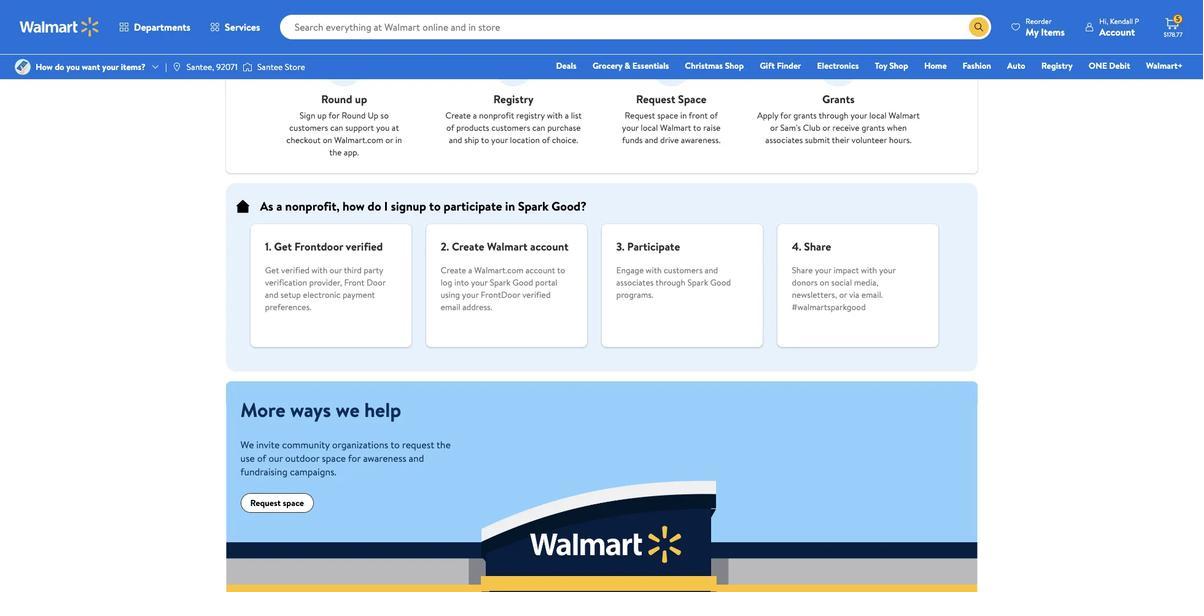 Task type: locate. For each thing, give the bounding box(es) containing it.
santee store
[[257, 61, 305, 73]]

walmart.com down up
[[334, 134, 383, 146]]

1 horizontal spatial walmart.com
[[475, 264, 524, 276]]

registry for registry create a nonprofit registry with a list of products customers can purchase and ship to your location of choice.
[[494, 92, 534, 107]]

with left list
[[547, 109, 563, 122]]

good for programs.
[[711, 276, 731, 289]]

2 horizontal spatial space
[[657, 109, 679, 122]]

 image
[[172, 62, 182, 72]]

as a nonprofit, how do i signup to participate in spark good?
[[260, 198, 587, 214]]

walmart+
[[1147, 60, 1183, 72]]

registry up nonprofit
[[494, 92, 534, 107]]

1 horizontal spatial local
[[870, 109, 887, 122]]

create up using
[[441, 264, 466, 276]]

for right sign
[[329, 109, 340, 122]]

2 horizontal spatial on
[[820, 276, 830, 289]]

services
[[225, 20, 260, 34]]

2 vertical spatial the
[[437, 438, 451, 452]]

gift
[[760, 60, 775, 72]]

create right 2.
[[452, 239, 485, 254]]

on right available
[[419, 6, 433, 23]]

0 horizontal spatial can
[[330, 122, 343, 134]]

 image
[[15, 59, 31, 75], [243, 61, 252, 73]]

up right sign
[[318, 109, 327, 122]]

on right the checkout
[[323, 134, 332, 146]]

club
[[803, 122, 821, 134]]

space down campaigns.
[[283, 497, 304, 509]]

1 horizontal spatial  image
[[243, 61, 252, 73]]

account down "2. create walmart account"
[[526, 264, 555, 276]]

1 vertical spatial create
[[452, 239, 485, 254]]

1 horizontal spatial customers
[[492, 122, 530, 134]]

with
[[547, 109, 563, 122], [312, 264, 328, 276], [646, 264, 662, 276], [861, 264, 877, 276]]

customers inside round up sign up for round up so customers can support you at checkout on walmart.com or in the app.
[[289, 122, 328, 134]]

space right outdoor
[[322, 452, 346, 465]]

verified inside create a walmart.com account to log into your spark good portal using your frontdoor verified email address.
[[522, 289, 551, 301]]

1 vertical spatial walmart.com
[[475, 264, 524, 276]]

your inside grants apply for grants through your local walmart or sam's club or receive grants when associates submit their volunteer hours.
[[851, 109, 868, 122]]

gift finder link
[[755, 59, 807, 72]]

2 horizontal spatial for
[[781, 109, 792, 122]]

create a walmart.com account to log into your spark good portal using your frontdoor verified email address.
[[441, 264, 565, 313]]

items
[[1041, 25, 1065, 38]]

you left want
[[66, 61, 80, 73]]

grants
[[794, 109, 817, 122], [862, 122, 885, 134]]

so
[[381, 109, 389, 122]]

on inside share your impact with your donors on social media, newsletters, or via email. #walmartsparkgood
[[820, 276, 830, 289]]

outdoor
[[285, 452, 320, 465]]

0 vertical spatial associates
[[766, 134, 803, 146]]

registry for registry
[[1042, 60, 1073, 72]]

and inside "engage with customers and associates through spark good programs."
[[705, 264, 718, 276]]

0 vertical spatial through
[[819, 109, 849, 122]]

grants apply for grants through your local walmart or sam's club or receive grants when associates submit their volunteer hours.
[[757, 92, 920, 146]]

0 vertical spatial create
[[446, 109, 471, 122]]

through inside "engage with customers and associates through spark good programs."
[[656, 276, 686, 289]]

how
[[343, 198, 365, 214]]

shop right toy
[[890, 60, 909, 72]]

0 horizontal spatial up
[[318, 109, 327, 122]]

1 vertical spatial you
[[376, 122, 390, 134]]

0 horizontal spatial verified
[[281, 264, 310, 276]]

good for nonprofit
[[490, 6, 519, 23]]

frontdoor
[[295, 239, 343, 254]]

0 vertical spatial you
[[66, 61, 80, 73]]

for right apply
[[781, 109, 792, 122]]

0 vertical spatial request
[[636, 92, 676, 107]]

account
[[1100, 25, 1136, 38]]

verified up party on the left top of the page
[[346, 239, 383, 254]]

funds
[[622, 134, 643, 146]]

can left support
[[330, 122, 343, 134]]

a right log
[[468, 264, 472, 276]]

local left drive
[[641, 122, 658, 134]]

sign
[[300, 109, 315, 122]]

1 vertical spatial our
[[269, 452, 283, 465]]

customers inside "engage with customers and associates through spark good programs."
[[664, 264, 703, 276]]

of inside we invite community organizations to request the use of our outdoor space for awareness and fundraising campaigns.
[[257, 452, 266, 465]]

with inside "engage with customers and associates through spark good programs."
[[646, 264, 662, 276]]

get
[[274, 239, 292, 254], [265, 264, 279, 276]]

fashion
[[963, 60, 992, 72]]

0 vertical spatial registry
[[1042, 60, 1073, 72]]

2 vertical spatial verified
[[522, 289, 551, 301]]

0 horizontal spatial associates
[[617, 276, 654, 289]]

drive
[[661, 134, 679, 146]]

1 vertical spatial account
[[526, 264, 555, 276]]

share your impact with your donors on social media, newsletters, or via email. #walmartsparkgood
[[792, 264, 896, 313]]

customers right 'products'
[[492, 122, 530, 134]]

grocery
[[593, 60, 623, 72]]

reorder my items
[[1026, 16, 1065, 38]]

0 vertical spatial verified
[[346, 239, 383, 254]]

app.
[[344, 146, 359, 159]]

address.
[[463, 301, 492, 313]]

request down essentials at right
[[636, 92, 676, 107]]

1 vertical spatial verified
[[281, 264, 310, 276]]

or left 'via'
[[840, 289, 847, 301]]

good
[[490, 6, 519, 23], [513, 276, 533, 289], [711, 276, 731, 289]]

the right request
[[437, 438, 451, 452]]

can inside registry create a nonprofit registry with a list of products customers can purchase and ship to your location of choice.
[[532, 122, 545, 134]]

nonprofit
[[522, 6, 576, 23]]

1 horizontal spatial through
[[819, 109, 849, 122]]

and inside get verified with our third party verification provider, front door and setup electronic payment preferences.
[[265, 289, 279, 301]]

request for space
[[250, 497, 281, 509]]

one debit
[[1089, 60, 1131, 72]]

in right participate
[[505, 198, 515, 214]]

1 horizontal spatial associates
[[766, 134, 803, 146]]

of left choice.
[[542, 134, 550, 146]]

you
[[66, 61, 80, 73], [376, 122, 390, 134]]

 image right 92071
[[243, 61, 252, 73]]

to left raise
[[694, 122, 702, 134]]

1 vertical spatial through
[[656, 276, 686, 289]]

through down grants
[[819, 109, 849, 122]]

spark inside "engage with customers and associates through spark good programs."
[[688, 276, 709, 289]]

in inside round up sign up for round up so customers can support you at checkout on walmart.com or in the app.
[[396, 134, 402, 146]]

1 horizontal spatial registry
[[1042, 60, 1073, 72]]

our left outdoor
[[269, 452, 283, 465]]

the left app.
[[329, 146, 342, 159]]

grocery & essentials link
[[587, 59, 675, 72]]

2 horizontal spatial verified
[[522, 289, 551, 301]]

space inside request space request space in front of your local walmart to raise funds and drive awareness.
[[657, 109, 679, 122]]

or down 'so'
[[386, 134, 393, 146]]

0 horizontal spatial shop
[[725, 60, 744, 72]]

walmart.com inside create a walmart.com account to log into your spark good portal using your frontdoor verified email address.
[[475, 264, 524, 276]]

Walmart Site-Wide search field
[[280, 15, 992, 39]]

you left at
[[376, 122, 390, 134]]

your down grants
[[851, 109, 868, 122]]

walmart.com down "2. create walmart account"
[[475, 264, 524, 276]]

1 horizontal spatial for
[[348, 452, 361, 465]]

a left nonprofit
[[473, 109, 477, 122]]

2 vertical spatial on
[[820, 276, 830, 289]]

0 horizontal spatial you
[[66, 61, 80, 73]]

the right available
[[436, 6, 454, 23]]

account inside create a walmart.com account to log into your spark good portal using your frontdoor verified email address.
[[526, 264, 555, 276]]

in right support
[[396, 134, 402, 146]]

social
[[832, 276, 852, 289]]

2 shop from the left
[[890, 60, 909, 72]]

2 vertical spatial create
[[441, 264, 466, 276]]

1 can from the left
[[330, 122, 343, 134]]

in left front
[[681, 109, 687, 122]]

verified right "frontdoor"
[[522, 289, 551, 301]]

for left awareness
[[348, 452, 361, 465]]

good inside "engage with customers and associates through spark good programs."
[[711, 276, 731, 289]]

of right use at the bottom left of the page
[[257, 452, 266, 465]]

0 horizontal spatial registry
[[494, 92, 534, 107]]

submit
[[805, 134, 830, 146]]

0 horizontal spatial do
[[55, 61, 64, 73]]

0 horizontal spatial walmart.com
[[334, 134, 383, 146]]

do right how at the left top
[[55, 61, 64, 73]]

1 vertical spatial get
[[265, 264, 279, 276]]

on left social
[[820, 276, 830, 289]]

walmart inside request space request space in front of your local walmart to raise funds and drive awareness.
[[660, 122, 692, 134]]

i
[[384, 198, 388, 214]]

customers left support
[[289, 122, 328, 134]]

0 horizontal spatial on
[[323, 134, 332, 146]]

preferences.
[[265, 301, 311, 313]]

associates down 3. participate
[[617, 276, 654, 289]]

1 vertical spatial space
[[322, 452, 346, 465]]

one debit link
[[1084, 59, 1136, 72]]

walmart.com inside round up sign up for round up so customers can support you at checkout on walmart.com or in the app.
[[334, 134, 383, 146]]

in inside request space request space in front of your local walmart to raise funds and drive awareness.
[[681, 109, 687, 122]]

your right media,
[[879, 264, 896, 276]]

up
[[368, 109, 379, 122]]

1 vertical spatial registry
[[494, 92, 534, 107]]

associates inside "engage with customers and associates through spark good programs."
[[617, 276, 654, 289]]

we invite community organizations to request the use of our outdoor space for awareness and fundraising campaigns.
[[241, 438, 451, 479]]

2 vertical spatial request
[[250, 497, 281, 509]]

create up ship
[[446, 109, 471, 122]]

grants left when
[[862, 122, 885, 134]]

to right signup
[[429, 198, 441, 214]]

verification
[[265, 276, 307, 289]]

1.
[[265, 239, 272, 254]]

spark
[[456, 6, 487, 23], [518, 198, 549, 214], [490, 276, 511, 289], [688, 276, 709, 289]]

the inside round up sign up for round up so customers can support you at checkout on walmart.com or in the app.
[[329, 146, 342, 159]]

1 horizontal spatial our
[[330, 264, 342, 276]]

1 horizontal spatial you
[[376, 122, 390, 134]]

with down the frontdoor
[[312, 264, 328, 276]]

a right as
[[276, 198, 282, 214]]

walmart up hours.
[[889, 109, 920, 122]]

2 horizontal spatial in
[[681, 109, 687, 122]]

portal?
[[578, 6, 617, 23]]

or inside round up sign up for round up so customers can support you at checkout on walmart.com or in the app.
[[386, 134, 393, 146]]

walmart up create a walmart.com account to log into your spark good portal using your frontdoor verified email address.
[[487, 239, 528, 254]]

get right 1. in the left of the page
[[274, 239, 292, 254]]

a
[[473, 109, 477, 122], [565, 109, 569, 122], [276, 198, 282, 214], [468, 264, 472, 276]]

nonprofit
[[479, 109, 514, 122]]

1 vertical spatial the
[[329, 146, 342, 159]]

1 vertical spatial share
[[792, 264, 813, 276]]

media,
[[854, 276, 879, 289]]

2 horizontal spatial walmart
[[889, 109, 920, 122]]

verified up setup
[[281, 264, 310, 276]]

your left drive
[[622, 122, 639, 134]]

1 vertical spatial in
[[396, 134, 402, 146]]

1 horizontal spatial space
[[322, 452, 346, 465]]

space up drive
[[657, 109, 679, 122]]

#walmartsparkgood
[[792, 301, 866, 313]]

through right programs.
[[656, 276, 686, 289]]

to down "2. create walmart account"
[[557, 264, 565, 276]]

christmas shop link
[[680, 59, 750, 72]]

sam's
[[781, 122, 801, 134]]

account up portal
[[530, 239, 569, 254]]

when
[[887, 122, 907, 134]]

0 vertical spatial account
[[530, 239, 569, 254]]

share down '4.'
[[792, 264, 813, 276]]

christmas
[[685, 60, 723, 72]]

0 horizontal spatial for
[[329, 109, 340, 122]]

1 horizontal spatial do
[[368, 198, 381, 214]]

of left 'products'
[[447, 122, 454, 134]]

2 horizontal spatial customers
[[664, 264, 703, 276]]

fashion link
[[958, 59, 997, 72]]

1 horizontal spatial can
[[532, 122, 545, 134]]

door
[[367, 276, 386, 289]]

request down fundraising
[[250, 497, 281, 509]]

apply
[[757, 109, 779, 122]]

 image left how at the left top
[[15, 59, 31, 75]]

of right front
[[710, 109, 718, 122]]

deals link
[[551, 59, 582, 72]]

do left i
[[368, 198, 381, 214]]

shop right christmas
[[725, 60, 744, 72]]

through inside grants apply for grants through your local walmart or sam's club or receive grants when associates submit their volunteer hours.
[[819, 109, 849, 122]]

1 vertical spatial associates
[[617, 276, 654, 289]]

0 horizontal spatial space
[[283, 497, 304, 509]]

1 horizontal spatial up
[[355, 92, 367, 107]]

home
[[925, 60, 947, 72]]

grants
[[823, 92, 855, 107]]

0 horizontal spatial  image
[[15, 59, 31, 75]]

to left request
[[391, 438, 400, 452]]

items?
[[121, 61, 146, 73]]

and
[[449, 134, 462, 146], [645, 134, 658, 146], [705, 264, 718, 276], [265, 289, 279, 301], [409, 452, 424, 465]]

0 vertical spatial in
[[681, 109, 687, 122]]

share right '4.'
[[804, 239, 832, 254]]

through
[[819, 109, 849, 122], [656, 276, 686, 289]]

round left up
[[342, 109, 366, 122]]

create inside registry create a nonprofit registry with a list of products customers can purchase and ship to your location of choice.
[[446, 109, 471, 122]]

1 vertical spatial up
[[318, 109, 327, 122]]

with right impact
[[861, 264, 877, 276]]

local
[[870, 109, 887, 122], [641, 122, 658, 134]]

up up support
[[355, 92, 367, 107]]

0 horizontal spatial in
[[396, 134, 402, 146]]

deals
[[556, 60, 577, 72]]

walmart image
[[20, 17, 100, 37]]

associates
[[766, 134, 803, 146], [617, 276, 654, 289]]

toy shop
[[875, 60, 909, 72]]

for
[[329, 109, 340, 122], [781, 109, 792, 122], [348, 452, 361, 465]]

get verified with our third party verification provider, front door and setup electronic payment preferences.
[[265, 264, 386, 313]]

your down nonprofit
[[491, 134, 508, 146]]

registry inside registry create a nonprofit registry with a list of products customers can purchase and ship to your location of choice.
[[494, 92, 534, 107]]

toy
[[875, 60, 888, 72]]

to right ship
[[481, 134, 489, 146]]

auto link
[[1002, 59, 1031, 72]]

into
[[454, 276, 469, 289]]

of
[[710, 109, 718, 122], [447, 122, 454, 134], [542, 134, 550, 146], [257, 452, 266, 465]]

4. share
[[792, 239, 832, 254]]

&
[[625, 60, 631, 72]]

can inside round up sign up for round up so customers can support you at checkout on walmart.com or in the app.
[[330, 122, 343, 134]]

your left impact
[[815, 264, 832, 276]]

do
[[55, 61, 64, 73], [368, 198, 381, 214]]

0 vertical spatial space
[[657, 109, 679, 122]]

1 horizontal spatial walmart
[[660, 122, 692, 134]]

grants up submit at the right
[[794, 109, 817, 122]]

3. participate
[[617, 239, 680, 254]]

registry down the items
[[1042, 60, 1073, 72]]

and inside request space request space in front of your local walmart to raise funds and drive awareness.
[[645, 134, 658, 146]]

our left third
[[330, 264, 342, 276]]

walmart down space
[[660, 122, 692, 134]]

associates down apply
[[766, 134, 803, 146]]

2 vertical spatial in
[[505, 198, 515, 214]]

setup
[[281, 289, 301, 301]]

up
[[355, 92, 367, 107], [318, 109, 327, 122]]

for inside round up sign up for round up so customers can support you at checkout on walmart.com or in the app.
[[329, 109, 340, 122]]

can left purchase on the left top
[[532, 122, 545, 134]]

get down 1. in the left of the page
[[265, 264, 279, 276]]

store
[[285, 61, 305, 73]]

0 horizontal spatial customers
[[289, 122, 328, 134]]

1 shop from the left
[[725, 60, 744, 72]]

or left sam's
[[771, 122, 778, 134]]

0 vertical spatial walmart.com
[[334, 134, 383, 146]]

5 $178.77
[[1164, 14, 1183, 39]]

1 horizontal spatial on
[[419, 6, 433, 23]]

local left when
[[870, 109, 887, 122]]

customers down participate
[[664, 264, 703, 276]]

your inside request space request space in front of your local walmart to raise funds and drive awareness.
[[622, 122, 639, 134]]

1 vertical spatial do
[[368, 198, 381, 214]]

0 horizontal spatial our
[[269, 452, 283, 465]]

with down participate
[[646, 264, 662, 276]]

0 vertical spatial our
[[330, 264, 342, 276]]

round up support
[[321, 92, 353, 107]]

2 can from the left
[[532, 122, 545, 134]]

0 vertical spatial up
[[355, 92, 367, 107]]

0 horizontal spatial local
[[641, 122, 658, 134]]

essentials
[[633, 60, 669, 72]]

request up funds
[[625, 109, 655, 122]]

1 horizontal spatial shop
[[890, 60, 909, 72]]

frontdoor
[[481, 289, 520, 301]]

awareness.
[[681, 134, 721, 146]]

1 vertical spatial on
[[323, 134, 332, 146]]

0 vertical spatial get
[[274, 239, 292, 254]]

signup
[[391, 198, 426, 214]]

0 horizontal spatial through
[[656, 276, 686, 289]]



Task type: describe. For each thing, give the bounding box(es) containing it.
choice.
[[552, 134, 578, 146]]

your right into
[[471, 276, 488, 289]]

as
[[260, 198, 273, 214]]

organizations
[[332, 438, 388, 452]]

0 vertical spatial share
[[804, 239, 832, 254]]

a inside create a walmart.com account to log into your spark good portal using your frontdoor verified email address.
[[468, 264, 472, 276]]

hours.
[[889, 134, 912, 146]]

associates inside grants apply for grants through your local walmart or sam's club or receive grants when associates submit their volunteer hours.
[[766, 134, 803, 146]]

nonprofit,
[[285, 198, 340, 214]]

programs.
[[617, 289, 654, 301]]

0 horizontal spatial grants
[[794, 109, 817, 122]]

spark inside create a walmart.com account to log into your spark good portal using your frontdoor verified email address.
[[490, 276, 511, 289]]

departments button
[[109, 12, 200, 42]]

auto
[[1008, 60, 1026, 72]]

more ways we help
[[241, 396, 401, 423]]

impact
[[834, 264, 859, 276]]

2.
[[441, 239, 449, 254]]

and inside we invite community organizations to request the use of our outdoor space for awareness and fundraising campaigns.
[[409, 452, 424, 465]]

participate
[[628, 239, 680, 254]]

ways
[[290, 396, 331, 423]]

reorder
[[1026, 16, 1052, 26]]

space inside we invite community organizations to request the use of our outdoor space for awareness and fundraising campaigns.
[[322, 452, 346, 465]]

good?
[[552, 198, 587, 214]]

engage with customers and associates through spark good programs.
[[617, 264, 731, 301]]

0 vertical spatial round
[[321, 92, 353, 107]]

registry
[[516, 109, 545, 122]]

0 horizontal spatial walmart
[[487, 239, 528, 254]]

to inside registry create a nonprofit registry with a list of products customers can purchase and ship to your location of choice.
[[481, 134, 489, 146]]

local inside request space request space in front of your local walmart to raise funds and drive awareness.
[[641, 122, 658, 134]]

account for walmart.com
[[526, 264, 555, 276]]

to inside create a walmart.com account to log into your spark good portal using your frontdoor verified email address.
[[557, 264, 565, 276]]

at
[[392, 122, 399, 134]]

to inside we invite community organizations to request the use of our outdoor space for awareness and fundraising campaigns.
[[391, 438, 400, 452]]

my
[[1026, 25, 1039, 38]]

$178.77
[[1164, 30, 1183, 39]]

ship
[[465, 134, 479, 146]]

products
[[457, 122, 490, 134]]

payment
[[343, 289, 375, 301]]

space
[[678, 92, 707, 107]]

 image for santee store
[[243, 61, 252, 73]]

departments
[[134, 20, 191, 34]]

1 horizontal spatial in
[[505, 198, 515, 214]]

electronic
[[303, 289, 341, 301]]

santee, 92071
[[187, 61, 238, 73]]

are
[[350, 6, 367, 23]]

local inside grants apply for grants through your local walmart or sam's club or receive grants when associates submit their volunteer hours.
[[870, 109, 887, 122]]

2 vertical spatial space
[[283, 497, 304, 509]]

location
[[510, 134, 540, 146]]

our inside get verified with our third party verification provider, front door and setup electronic payment preferences.
[[330, 264, 342, 276]]

for inside grants apply for grants through your local walmart or sam's club or receive grants when associates submit their volunteer hours.
[[781, 109, 792, 122]]

1 horizontal spatial verified
[[346, 239, 383, 254]]

shop for christmas shop
[[725, 60, 744, 72]]

with inside share your impact with your donors on social media, newsletters, or via email. #walmartsparkgood
[[861, 264, 877, 276]]

volunteer
[[852, 134, 887, 146]]

search icon image
[[974, 22, 984, 32]]

get inside get verified with our third party verification provider, front door and setup electronic payment preferences.
[[265, 264, 279, 276]]

we
[[336, 396, 360, 423]]

a left list
[[565, 109, 569, 122]]

round up sign up for round up so customers can support you at checkout on walmart.com or in the app.
[[286, 92, 402, 159]]

 image for how do you want your items?
[[15, 59, 31, 75]]

hi, kendall p account
[[1100, 16, 1140, 38]]

santee,
[[187, 61, 214, 73]]

awareness
[[363, 452, 407, 465]]

1 horizontal spatial grants
[[862, 122, 885, 134]]

or right club on the right
[[823, 122, 831, 134]]

shop for toy shop
[[890, 60, 909, 72]]

provider,
[[309, 276, 342, 289]]

0 vertical spatial on
[[419, 6, 433, 23]]

email
[[441, 301, 461, 313]]

with inside registry create a nonprofit registry with a list of products customers can purchase and ship to your location of choice.
[[547, 109, 563, 122]]

newsletters,
[[792, 289, 837, 301]]

1 vertical spatial request
[[625, 109, 655, 122]]

your inside registry create a nonprofit registry with a list of products customers can purchase and ship to your location of choice.
[[491, 134, 508, 146]]

log
[[441, 276, 452, 289]]

the inside we invite community organizations to request the use of our outdoor space for awareness and fundraising campaigns.
[[437, 438, 451, 452]]

support
[[345, 122, 374, 134]]

or inside share your impact with your donors on social media, newsletters, or via email. #walmartsparkgood
[[840, 289, 847, 301]]

good inside create a walmart.com account to log into your spark good portal using your frontdoor verified email address.
[[513, 276, 533, 289]]

for inside we invite community organizations to request the use of our outdoor space for awareness and fundraising campaigns.
[[348, 452, 361, 465]]

we
[[241, 438, 254, 452]]

verified inside get verified with our third party verification provider, front door and setup electronic payment preferences.
[[281, 264, 310, 276]]

receive
[[833, 122, 860, 134]]

with inside get verified with our third party verification provider, front door and setup electronic payment preferences.
[[312, 264, 328, 276]]

donors
[[792, 276, 818, 289]]

|
[[165, 61, 167, 73]]

available
[[370, 6, 416, 23]]

to inside request space request space in front of your local walmart to raise funds and drive awareness.
[[694, 122, 702, 134]]

and inside registry create a nonprofit registry with a list of products customers can purchase and ship to your location of choice.
[[449, 134, 462, 146]]

electronics
[[817, 60, 859, 72]]

Search search field
[[280, 15, 992, 39]]

community
[[282, 438, 330, 452]]

services button
[[200, 12, 270, 42]]

4.
[[792, 239, 802, 254]]

1 vertical spatial round
[[342, 109, 366, 122]]

more
[[241, 396, 286, 423]]

hi,
[[1100, 16, 1109, 26]]

request for space
[[636, 92, 676, 107]]

registry link
[[1036, 59, 1079, 72]]

5
[[1177, 14, 1181, 24]]

finder
[[777, 60, 802, 72]]

request space request space in front of your local walmart to raise funds and drive awareness.
[[622, 92, 721, 146]]

0 vertical spatial do
[[55, 61, 64, 73]]

your right want
[[102, 61, 119, 73]]

customers inside registry create a nonprofit registry with a list of products customers can purchase and ship to your location of choice.
[[492, 122, 530, 134]]

participate
[[444, 198, 502, 214]]

fundraising
[[241, 465, 288, 479]]

you inside round up sign up for round up so customers can support you at checkout on walmart.com or in the app.
[[376, 122, 390, 134]]

create for walmart
[[452, 239, 485, 254]]

how do you want your items?
[[36, 61, 146, 73]]

help
[[364, 396, 401, 423]]

our inside we invite community organizations to request the use of our outdoor space for awareness and fundraising campaigns.
[[269, 452, 283, 465]]

what
[[265, 6, 293, 23]]

create inside create a walmart.com account to log into your spark good portal using your frontdoor verified email address.
[[441, 264, 466, 276]]

account for walmart
[[530, 239, 569, 254]]

party
[[364, 264, 383, 276]]

your right using
[[462, 289, 479, 301]]

use
[[241, 452, 255, 465]]

on inside round up sign up for round up so customers can support you at checkout on walmart.com or in the app.
[[323, 134, 332, 146]]

registry create a nonprofit registry with a list of products customers can purchase and ship to your location of choice.
[[446, 92, 582, 146]]

checkout
[[286, 134, 321, 146]]

gift finder
[[760, 60, 802, 72]]

using
[[441, 289, 460, 301]]

request space link
[[241, 493, 314, 513]]

of inside request space request space in front of your local walmart to raise funds and drive awareness.
[[710, 109, 718, 122]]

walmart inside grants apply for grants through your local walmart or sam's club or receive grants when associates submit their volunteer hours.
[[889, 109, 920, 122]]

create for a
[[446, 109, 471, 122]]

share inside share your impact with your donors on social media, newsletters, or via email. #walmartsparkgood
[[792, 264, 813, 276]]

0 vertical spatial the
[[436, 6, 454, 23]]

request
[[402, 438, 435, 452]]



Task type: vqa. For each thing, say whether or not it's contained in the screenshot.
the left Registry
yes



